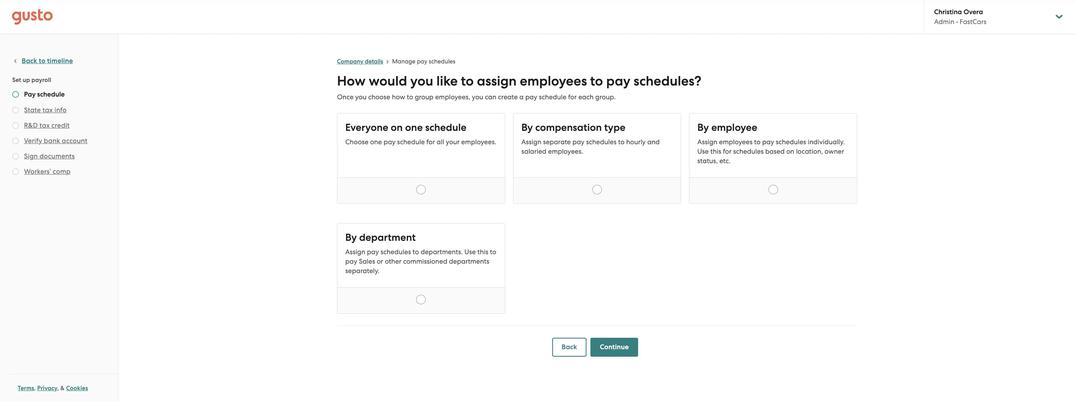 Task type: describe. For each thing, give the bounding box(es) containing it.
schedules left based
[[733, 147, 764, 155]]

sales
[[359, 257, 375, 265]]

account
[[62, 137, 87, 145]]

by compensation type
[[521, 121, 626, 134]]

by department
[[345, 231, 416, 244]]

status,
[[698, 157, 718, 165]]

pay schedule list
[[12, 90, 115, 178]]

continue button
[[591, 338, 638, 357]]

back for back to timeline
[[22, 57, 37, 65]]

employees inside assign employees to pay schedules individually. use this for schedules based on location, owner status, etc.
[[719, 138, 753, 146]]

assign
[[477, 73, 517, 89]]

sign documents button
[[24, 151, 75, 161]]

cookies
[[66, 385, 88, 392]]

overa
[[964, 8, 983, 16]]

assign pay schedules to departments. use this to pay sales or other commissioned departments separately.
[[345, 248, 496, 275]]

details
[[365, 58, 383, 65]]

everyone on one schedule
[[345, 121, 467, 134]]

company
[[337, 58, 363, 65]]

on inside assign employees to pay schedules individually. use this for schedules based on location, owner status, etc.
[[786, 147, 794, 155]]

your
[[446, 138, 460, 146]]

owner
[[825, 147, 844, 155]]

terms
[[18, 385, 34, 392]]

verify bank account button
[[24, 136, 87, 145]]

workers' comp button
[[24, 167, 71, 176]]

type
[[604, 121, 626, 134]]

by for by compensation type
[[521, 121, 533, 134]]

commissioned
[[403, 257, 447, 265]]

departments
[[449, 257, 489, 265]]

admin
[[934, 18, 955, 26]]

all
[[437, 138, 444, 146]]

by for by employee
[[698, 121, 709, 134]]

hourly
[[626, 138, 646, 146]]

check image for sign
[[12, 153, 19, 160]]

0 horizontal spatial one
[[370, 138, 382, 146]]

company details link
[[337, 58, 383, 65]]

sign
[[24, 152, 38, 160]]

this inside assign employees to pay schedules individually. use this for schedules based on location, owner status, etc.
[[711, 147, 721, 155]]

separately.
[[345, 267, 380, 275]]

schedules?
[[634, 73, 702, 89]]

up
[[23, 76, 30, 84]]

1 , from the left
[[34, 385, 36, 392]]

verify bank account
[[24, 137, 87, 145]]

everyone
[[345, 121, 388, 134]]

state tax info button
[[24, 105, 67, 115]]

or
[[377, 257, 383, 265]]

check image for r&d
[[12, 122, 19, 129]]

company details
[[337, 58, 383, 65]]

use inside assign employees to pay schedules individually. use this for schedules based on location, owner status, etc.
[[698, 147, 709, 155]]

a
[[520, 93, 524, 101]]

manage
[[392, 58, 416, 65]]

to inside assign separate pay schedules to hourly and salaried employees.
[[618, 138, 625, 146]]

&
[[60, 385, 65, 392]]

check image for workers'
[[12, 168, 19, 175]]

credit
[[51, 121, 70, 129]]

terms , privacy , & cookies
[[18, 385, 88, 392]]

terms link
[[18, 385, 34, 392]]

privacy
[[37, 385, 57, 392]]

etc.
[[720, 157, 731, 165]]

r&d tax credit
[[24, 121, 70, 129]]

0 horizontal spatial employees.
[[461, 138, 497, 146]]

by employee
[[698, 121, 758, 134]]

workers'
[[24, 168, 51, 175]]

schedule inside 'pay schedule' list
[[37, 90, 65, 99]]

and
[[647, 138, 660, 146]]

departments.
[[421, 248, 463, 256]]

set up payroll
[[12, 76, 51, 84]]

back to timeline button
[[12, 56, 73, 66]]

manage pay schedules
[[392, 58, 455, 65]]

employees. inside assign separate pay schedules to hourly and salaried employees.
[[548, 147, 583, 155]]

can
[[485, 93, 497, 101]]

assign for employee
[[698, 138, 718, 146]]

christina overa admin • fastcars
[[934, 8, 987, 26]]

how
[[392, 93, 405, 101]]

workers' comp
[[24, 168, 71, 175]]

employee
[[711, 121, 758, 134]]

separate
[[543, 138, 571, 146]]

to inside button
[[39, 57, 45, 65]]

each
[[579, 93, 594, 101]]

by for by department
[[345, 231, 357, 244]]

1 vertical spatial for
[[426, 138, 435, 146]]

2 horizontal spatial you
[[472, 93, 483, 101]]

r&d
[[24, 121, 38, 129]]

how
[[337, 73, 366, 89]]

pay schedule
[[24, 90, 65, 99]]

pay right manage
[[417, 58, 427, 65]]

pay up group.
[[606, 73, 631, 89]]

schedule inside how would you like to assign employees to pay schedules? once you choose how to group employees, you can create a pay schedule for each group.
[[539, 93, 567, 101]]

privacy link
[[37, 385, 57, 392]]

this inside assign pay schedules to departments. use this to pay sales or other commissioned departments separately.
[[478, 248, 488, 256]]

choose
[[368, 93, 390, 101]]

pay up sales
[[367, 248, 379, 256]]

location,
[[796, 147, 823, 155]]

for inside assign employees to pay schedules individually. use this for schedules based on location, owner status, etc.
[[723, 147, 732, 155]]

1 horizontal spatial you
[[410, 73, 433, 89]]

schedules up like in the left top of the page
[[429, 58, 455, 65]]

christina
[[934, 8, 962, 16]]

other
[[385, 257, 402, 265]]



Task type: locate. For each thing, give the bounding box(es) containing it.
employees. down separate
[[548, 147, 583, 155]]

1 horizontal spatial employees
[[719, 138, 753, 146]]

comp
[[53, 168, 71, 175]]

on
[[391, 121, 403, 134], [786, 147, 794, 155]]

pay
[[24, 90, 36, 99]]

this up "departments"
[[478, 248, 488, 256]]

check image left state
[[12, 107, 19, 114]]

employees. right your on the top of the page
[[461, 138, 497, 146]]

pay inside assign separate pay schedules to hourly and salaried employees.
[[573, 138, 585, 146]]

•
[[956, 18, 958, 26]]

0 vertical spatial back
[[22, 57, 37, 65]]

fastcars
[[960, 18, 987, 26]]

pay right a
[[525, 93, 537, 101]]

2 horizontal spatial assign
[[698, 138, 718, 146]]

verify
[[24, 137, 42, 145]]

0 horizontal spatial back
[[22, 57, 37, 65]]

0 horizontal spatial ,
[[34, 385, 36, 392]]

use up status,
[[698, 147, 709, 155]]

1 horizontal spatial assign
[[521, 138, 542, 146]]

, left &
[[57, 385, 59, 392]]

1 check image from the top
[[12, 122, 19, 129]]

continue
[[600, 343, 629, 351]]

1 vertical spatial tax
[[40, 121, 50, 129]]

one up choose one pay schedule for all your employees.
[[405, 121, 423, 134]]

use up "departments"
[[465, 248, 476, 256]]

you up group
[[410, 73, 433, 89]]

based
[[765, 147, 785, 155]]

assign up salaried
[[521, 138, 542, 146]]

0 vertical spatial tax
[[43, 106, 53, 114]]

tax for info
[[43, 106, 53, 114]]

1 horizontal spatial this
[[711, 147, 721, 155]]

,
[[34, 385, 36, 392], [57, 385, 59, 392]]

compensation
[[535, 121, 602, 134]]

0 horizontal spatial use
[[465, 248, 476, 256]]

create
[[498, 93, 518, 101]]

schedules
[[429, 58, 455, 65], [586, 138, 617, 146], [776, 138, 806, 146], [733, 147, 764, 155], [381, 248, 411, 256]]

by up separately.
[[345, 231, 357, 244]]

1 horizontal spatial employees.
[[548, 147, 583, 155]]

back inside button
[[22, 57, 37, 65]]

1 horizontal spatial back
[[562, 343, 577, 351]]

employees down employee
[[719, 138, 753, 146]]

timeline
[[47, 57, 73, 65]]

1 horizontal spatial one
[[405, 121, 423, 134]]

employees.
[[461, 138, 497, 146], [548, 147, 583, 155]]

tax right "r&d"
[[40, 121, 50, 129]]

choose
[[345, 138, 369, 146]]

how would you like to assign employees to pay schedules? once you choose how to group employees, you can create a pay schedule for each group.
[[337, 73, 702, 101]]

4 check image from the top
[[12, 168, 19, 175]]

on right based
[[786, 147, 794, 155]]

, left privacy
[[34, 385, 36, 392]]

tax for credit
[[40, 121, 50, 129]]

0 horizontal spatial on
[[391, 121, 403, 134]]

check image
[[12, 91, 19, 98], [12, 107, 19, 114]]

tax
[[43, 106, 53, 114], [40, 121, 50, 129]]

1 horizontal spatial on
[[786, 147, 794, 155]]

employees
[[520, 73, 587, 89], [719, 138, 753, 146]]

0 horizontal spatial this
[[478, 248, 488, 256]]

None radio
[[416, 185, 426, 194], [769, 185, 778, 194], [416, 295, 426, 304], [416, 185, 426, 194], [769, 185, 778, 194], [416, 295, 426, 304]]

for inside how would you like to assign employees to pay schedules? once you choose how to group employees, you can create a pay schedule for each group.
[[568, 93, 577, 101]]

sign documents
[[24, 152, 75, 160]]

0 vertical spatial this
[[711, 147, 721, 155]]

employees,
[[435, 93, 470, 101]]

this up status,
[[711, 147, 721, 155]]

you right once
[[355, 93, 367, 101]]

state
[[24, 106, 41, 114]]

for left each
[[568, 93, 577, 101]]

1 vertical spatial this
[[478, 248, 488, 256]]

to inside assign employees to pay schedules individually. use this for schedules based on location, owner status, etc.
[[754, 138, 761, 146]]

schedules up based
[[776, 138, 806, 146]]

pay down the by compensation type
[[573, 138, 585, 146]]

pay
[[417, 58, 427, 65], [606, 73, 631, 89], [525, 93, 537, 101], [384, 138, 396, 146], [573, 138, 585, 146], [762, 138, 774, 146], [367, 248, 379, 256], [345, 257, 357, 265]]

group
[[415, 93, 434, 101]]

check image left pay
[[12, 91, 19, 98]]

assign for compensation
[[521, 138, 542, 146]]

None button
[[337, 113, 505, 204], [513, 113, 681, 204], [689, 113, 857, 204], [337, 223, 505, 314], [337, 113, 505, 204], [513, 113, 681, 204], [689, 113, 857, 204], [337, 223, 505, 314]]

r&d tax credit button
[[24, 121, 70, 130]]

schedules up the other
[[381, 248, 411, 256]]

schedules inside assign separate pay schedules to hourly and salaried employees.
[[586, 138, 617, 146]]

1 horizontal spatial by
[[521, 121, 533, 134]]

schedule
[[37, 90, 65, 99], [539, 93, 567, 101], [425, 121, 467, 134], [397, 138, 425, 146]]

back to timeline
[[22, 57, 73, 65]]

assign up status,
[[698, 138, 718, 146]]

documents
[[40, 152, 75, 160]]

1 horizontal spatial use
[[698, 147, 709, 155]]

1 vertical spatial employees
[[719, 138, 753, 146]]

assign inside assign separate pay schedules to hourly and salaried employees.
[[521, 138, 542, 146]]

one down everyone
[[370, 138, 382, 146]]

check image left workers'
[[12, 168, 19, 175]]

2 horizontal spatial for
[[723, 147, 732, 155]]

to
[[39, 57, 45, 65], [461, 73, 474, 89], [590, 73, 603, 89], [407, 93, 413, 101], [618, 138, 625, 146], [754, 138, 761, 146], [413, 248, 419, 256], [490, 248, 496, 256]]

schedule up all
[[425, 121, 467, 134]]

check image for verify
[[12, 138, 19, 144]]

assign for department
[[345, 248, 365, 256]]

assign up sales
[[345, 248, 365, 256]]

choose one pay schedule for all your employees.
[[345, 138, 497, 146]]

2 check image from the top
[[12, 138, 19, 144]]

2 , from the left
[[57, 385, 59, 392]]

0 horizontal spatial for
[[426, 138, 435, 146]]

cookies button
[[66, 384, 88, 393]]

3 check image from the top
[[12, 153, 19, 160]]

individually.
[[808, 138, 845, 146]]

1 horizontal spatial ,
[[57, 385, 59, 392]]

check image left 'verify'
[[12, 138, 19, 144]]

department
[[359, 231, 416, 244]]

like
[[437, 73, 458, 89]]

schedule down everyone on one schedule
[[397, 138, 425, 146]]

info
[[54, 106, 67, 114]]

state tax info
[[24, 106, 67, 114]]

back
[[22, 57, 37, 65], [562, 343, 577, 351]]

employees inside how would you like to assign employees to pay schedules? once you choose how to group employees, you can create a pay schedule for each group.
[[520, 73, 587, 89]]

1 vertical spatial employees.
[[548, 147, 583, 155]]

0 horizontal spatial you
[[355, 93, 367, 101]]

check image left "r&d"
[[12, 122, 19, 129]]

one
[[405, 121, 423, 134], [370, 138, 382, 146]]

set
[[12, 76, 21, 84]]

0 horizontal spatial employees
[[520, 73, 587, 89]]

pay down everyone on one schedule
[[384, 138, 396, 146]]

tax left 'info'
[[43, 106, 53, 114]]

for up etc.
[[723, 147, 732, 155]]

pay up based
[[762, 138, 774, 146]]

0 horizontal spatial by
[[345, 231, 357, 244]]

group.
[[595, 93, 616, 101]]

1 horizontal spatial for
[[568, 93, 577, 101]]

1 check image from the top
[[12, 91, 19, 98]]

assign inside assign employees to pay schedules individually. use this for schedules based on location, owner status, etc.
[[698, 138, 718, 146]]

assign employees to pay schedules individually. use this for schedules based on location, owner status, etc.
[[698, 138, 845, 165]]

schedule right a
[[539, 93, 567, 101]]

for left all
[[426, 138, 435, 146]]

0 vertical spatial on
[[391, 121, 403, 134]]

by left employee
[[698, 121, 709, 134]]

1 vertical spatial check image
[[12, 107, 19, 114]]

check image
[[12, 122, 19, 129], [12, 138, 19, 144], [12, 153, 19, 160], [12, 168, 19, 175]]

once
[[337, 93, 354, 101]]

use inside assign pay schedules to departments. use this to pay sales or other commissioned departments separately.
[[465, 248, 476, 256]]

by up salaried
[[521, 121, 533, 134]]

check image left sign
[[12, 153, 19, 160]]

0 vertical spatial for
[[568, 93, 577, 101]]

pay up separately.
[[345, 257, 357, 265]]

back for back
[[562, 343, 577, 351]]

2 vertical spatial for
[[723, 147, 732, 155]]

0 vertical spatial employees.
[[461, 138, 497, 146]]

2 check image from the top
[[12, 107, 19, 114]]

1 vertical spatial use
[[465, 248, 476, 256]]

None radio
[[593, 185, 602, 194]]

assign inside assign pay schedules to departments. use this to pay sales or other commissioned departments separately.
[[345, 248, 365, 256]]

schedules inside assign pay schedules to departments. use this to pay sales or other commissioned departments separately.
[[381, 248, 411, 256]]

bank
[[44, 137, 60, 145]]

0 vertical spatial one
[[405, 121, 423, 134]]

home image
[[12, 9, 53, 25]]

you left can
[[472, 93, 483, 101]]

back link
[[552, 338, 587, 357]]

salaried
[[521, 147, 547, 155]]

0 vertical spatial use
[[698, 147, 709, 155]]

on up choose one pay schedule for all your employees.
[[391, 121, 403, 134]]

pay inside assign employees to pay schedules individually. use this for schedules based on location, owner status, etc.
[[762, 138, 774, 146]]

for
[[568, 93, 577, 101], [426, 138, 435, 146], [723, 147, 732, 155]]

1 vertical spatial one
[[370, 138, 382, 146]]

2 horizontal spatial by
[[698, 121, 709, 134]]

payroll
[[31, 76, 51, 84]]

you
[[410, 73, 433, 89], [355, 93, 367, 101], [472, 93, 483, 101]]

0 vertical spatial check image
[[12, 91, 19, 98]]

schedule up state tax info button
[[37, 90, 65, 99]]

schedules down type
[[586, 138, 617, 146]]

by
[[521, 121, 533, 134], [698, 121, 709, 134], [345, 231, 357, 244]]

0 vertical spatial employees
[[520, 73, 587, 89]]

assign separate pay schedules to hourly and salaried employees.
[[521, 138, 660, 155]]

this
[[711, 147, 721, 155], [478, 248, 488, 256]]

0 horizontal spatial assign
[[345, 248, 365, 256]]

1 vertical spatial on
[[786, 147, 794, 155]]

would
[[369, 73, 407, 89]]

employees up a
[[520, 73, 587, 89]]

use
[[698, 147, 709, 155], [465, 248, 476, 256]]

1 vertical spatial back
[[562, 343, 577, 351]]



Task type: vqa. For each thing, say whether or not it's contained in the screenshot.
the schedules
yes



